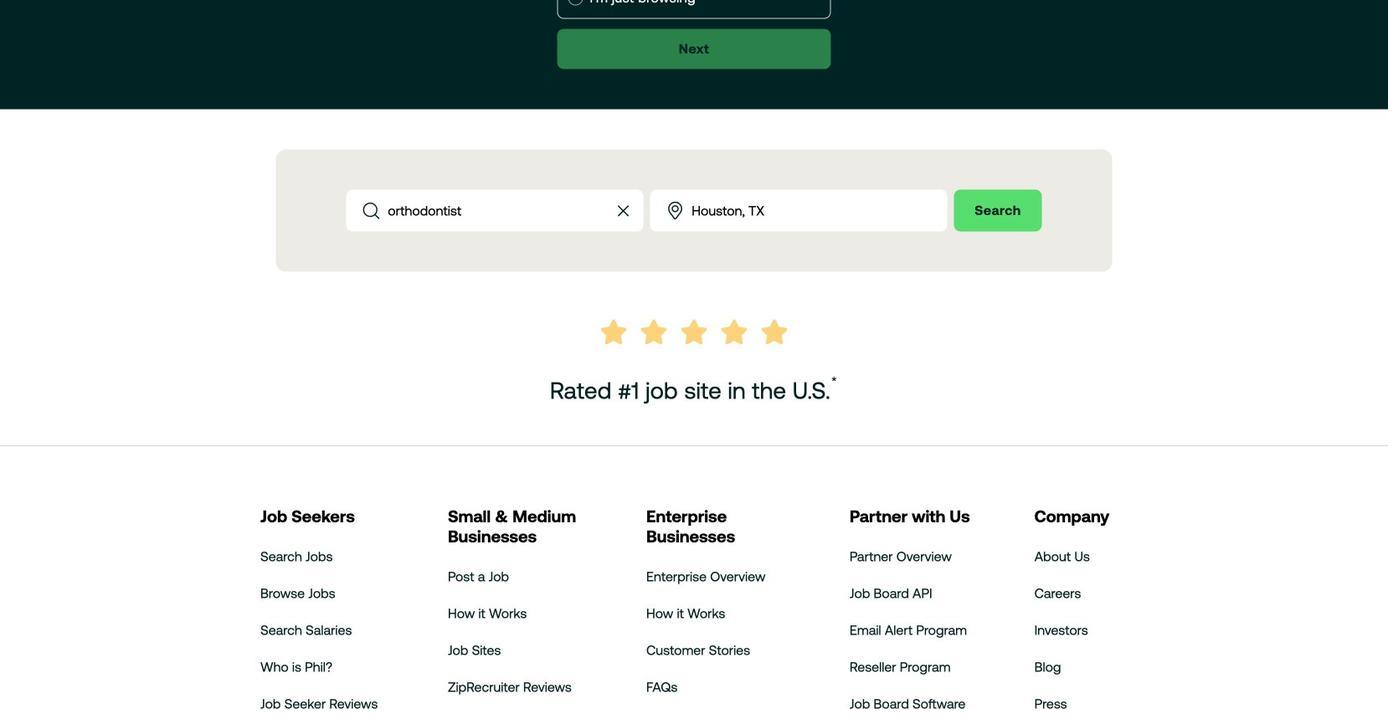 Task type: describe. For each thing, give the bounding box(es) containing it.
none field search location or remote
[[650, 190, 947, 232]]

Search job title or keyword text field
[[388, 191, 597, 231]]



Task type: locate. For each thing, give the bounding box(es) containing it.
None field
[[346, 190, 643, 232], [650, 190, 947, 232], [346, 190, 643, 232]]

Search location or remote text field
[[692, 191, 947, 231]]

clear image
[[613, 201, 633, 221]]

None radio
[[568, 0, 583, 5]]



Task type: vqa. For each thing, say whether or not it's contained in the screenshot.
'CLEAR' image
yes



